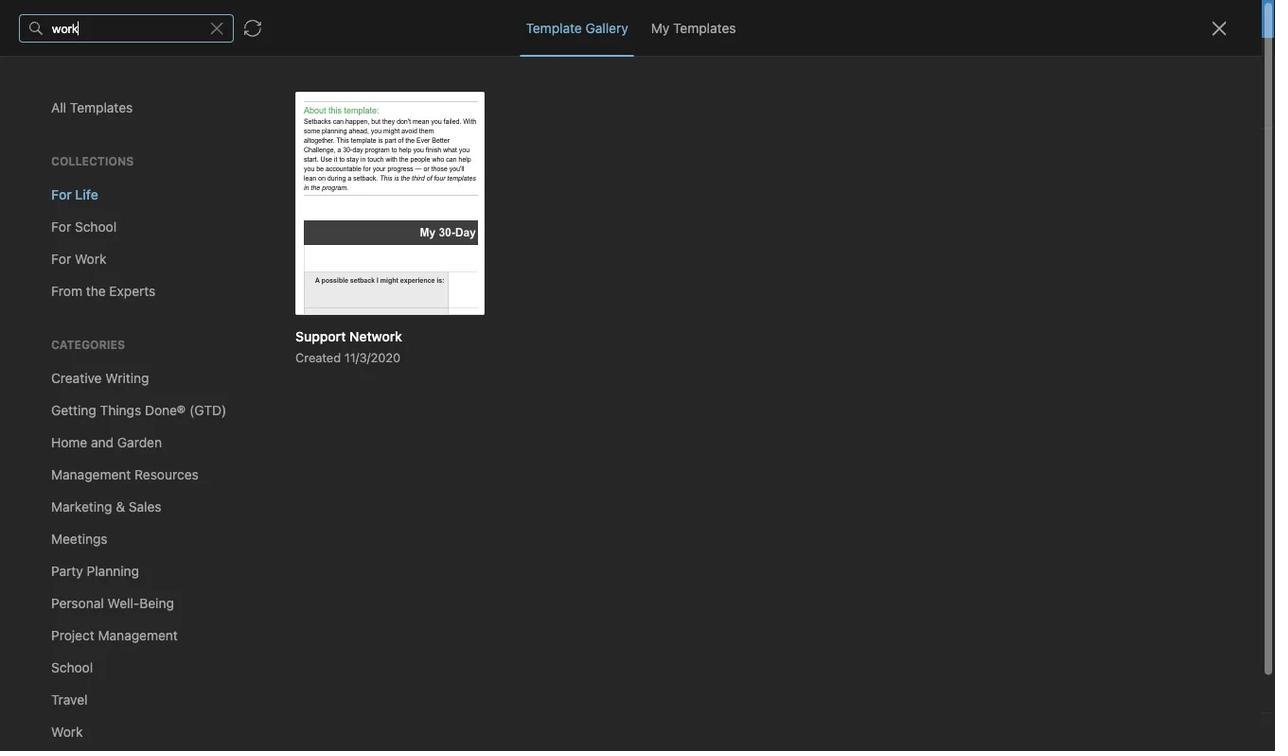 Task type: vqa. For each thing, say whether or not it's contained in the screenshot.
books
yes



Task type: locate. For each thing, give the bounding box(es) containing it.
1 vertical spatial a few minutes ago
[[252, 322, 349, 336]]

to
[[303, 300, 316, 315]]

Note Editor text field
[[0, 0, 1275, 752]]

ago up the finish)
[[329, 206, 349, 219]]

you're
[[388, 320, 426, 335]]

new button
[[11, 99, 216, 133]]

your left devices.
[[735, 11, 762, 27]]

0 vertical spatial all
[[717, 11, 731, 27]]

all right across
[[717, 11, 731, 27]]

your inside start (and finish) all the books you've been wanting to read and keep your ideas about them all in one place. tip: if you're reading a physical book, take pictu...
[[410, 300, 437, 315]]

only you
[[1095, 53, 1146, 67]]

your down books
[[410, 300, 437, 315]]

start (and finish) all the books you've been wanting to read and keep your ideas about them all in one place. tip: if you're reading a physical book, take pictu...
[[252, 280, 546, 355]]

finish)
[[317, 280, 354, 295]]

wanting
[[252, 300, 300, 315]]

2 minutes from the top
[[284, 322, 326, 336]]

ideas
[[440, 300, 473, 315]]

all
[[717, 11, 731, 27], [358, 280, 372, 295], [252, 320, 265, 335]]

and
[[350, 300, 373, 315]]

pictu...
[[319, 339, 361, 355]]

me
[[118, 349, 137, 365]]

with
[[89, 349, 114, 365]]

free:
[[601, 11, 633, 27]]

keep
[[377, 300, 406, 315]]

few
[[261, 206, 280, 219], [261, 322, 280, 336]]

notebooks
[[43, 288, 109, 304]]

0 horizontal spatial all
[[252, 320, 265, 335]]

0 vertical spatial few
[[261, 206, 280, 219]]

first
[[669, 53, 695, 67]]

1 horizontal spatial all
[[358, 280, 372, 295]]

1 vertical spatial your
[[410, 300, 437, 315]]

a few minutes ago up take
[[252, 322, 349, 336]]

shared
[[42, 349, 85, 365]]

1 minutes from the top
[[284, 206, 326, 219]]

0 vertical spatial your
[[735, 11, 762, 27]]

ago up the pictu...
[[329, 322, 349, 336]]

a
[[252, 206, 258, 219], [479, 320, 487, 335], [252, 322, 258, 336]]

a few minutes ago
[[252, 206, 349, 219], [252, 322, 349, 336]]

only
[[1095, 53, 1121, 67]]

minutes up take
[[284, 322, 326, 336]]

1 a few minutes ago from the top
[[252, 206, 349, 219]]

1 vertical spatial ago
[[329, 322, 349, 336]]

2 horizontal spatial all
[[717, 11, 731, 27]]

None search field
[[25, 55, 203, 89]]

devices.
[[765, 11, 816, 27]]

1 vertical spatial few
[[261, 322, 280, 336]]

1 horizontal spatial your
[[735, 11, 762, 27]]

0 horizontal spatial your
[[410, 300, 437, 315]]

settings image
[[193, 15, 216, 38]]

try
[[440, 11, 460, 27]]

minutes
[[284, 206, 326, 219], [284, 322, 326, 336]]

0 vertical spatial minutes
[[284, 206, 326, 219]]

share button
[[1161, 45, 1230, 76]]

tree
[[0, 149, 227, 648]]

few up start
[[261, 206, 280, 219]]

all up and
[[358, 280, 372, 295]]

minutes up the (and
[[284, 206, 326, 219]]

personal
[[523, 11, 577, 27]]

place.
[[310, 320, 346, 335]]

new
[[42, 108, 69, 124]]

a inside start (and finish) all the books you've been wanting to read and keep your ideas about them all in one place. tip: if you're reading a physical book, take pictu...
[[479, 320, 487, 335]]

read
[[319, 300, 347, 315]]

been
[[483, 280, 513, 295]]

a up start
[[252, 206, 258, 219]]

notebooks link
[[0, 281, 226, 311]]

1 vertical spatial minutes
[[284, 322, 326, 336]]

shared with me
[[42, 349, 137, 365]]

for
[[580, 11, 598, 27]]

first notebook button
[[646, 47, 761, 74]]

shortcuts
[[43, 186, 102, 202]]

2 vertical spatial all
[[252, 320, 265, 335]]

all left in
[[252, 320, 265, 335]]

1 few from the top
[[261, 206, 280, 219]]

few up the book,
[[261, 322, 280, 336]]

a down about
[[479, 320, 487, 335]]

books
[[399, 280, 436, 295]]

a few minutes ago up the (and
[[252, 206, 349, 219]]

0 vertical spatial a few minutes ago
[[252, 206, 349, 219]]

them
[[515, 300, 546, 315]]

ago
[[329, 206, 349, 219], [329, 322, 349, 336]]

trash
[[42, 391, 75, 406]]

1 vertical spatial all
[[358, 280, 372, 295]]

(and
[[285, 280, 313, 295]]

1 ago from the top
[[329, 206, 349, 219]]

physical
[[490, 320, 540, 335]]

about
[[476, 300, 511, 315]]

0 vertical spatial ago
[[329, 206, 349, 219]]

cancel
[[820, 11, 862, 27]]

you
[[1125, 53, 1146, 67]]

in
[[269, 320, 280, 335]]

upgrade button
[[11, 665, 216, 703]]

expand note image
[[601, 49, 624, 72]]

your
[[735, 11, 762, 27], [410, 300, 437, 315]]

tree containing home
[[0, 149, 227, 648]]



Task type: describe. For each thing, give the bounding box(es) containing it.
first notebook
[[669, 53, 754, 67]]

note window element
[[0, 0, 1275, 752]]

notes link
[[0, 209, 226, 240]]

a few minutes ago inside button
[[252, 206, 349, 219]]

upgrade
[[98, 676, 154, 691]]

sync
[[640, 11, 670, 27]]

minutes inside button
[[284, 206, 326, 219]]

a few minutes ago button
[[227, 129, 574, 242]]

a inside button
[[252, 206, 258, 219]]

2 few from the top
[[261, 322, 280, 336]]

shared with me link
[[0, 342, 226, 372]]

one
[[283, 320, 306, 335]]

anytime.
[[865, 11, 917, 27]]

start
[[252, 280, 282, 295]]

the
[[375, 280, 395, 295]]

across
[[674, 11, 714, 27]]

evernote
[[463, 11, 519, 27]]

share
[[1177, 53, 1214, 68]]

book,
[[252, 339, 286, 355]]

few inside button
[[261, 206, 280, 219]]

shortcuts button
[[0, 179, 226, 209]]

notebook
[[698, 53, 754, 67]]

tasks
[[42, 247, 76, 263]]

take
[[290, 339, 316, 355]]

2 a few minutes ago from the top
[[252, 322, 349, 336]]

2 ago from the top
[[329, 322, 349, 336]]

home link
[[0, 149, 227, 179]]

ago inside button
[[329, 206, 349, 219]]

a left in
[[252, 322, 258, 336]]

if
[[377, 320, 385, 335]]

tasks button
[[0, 240, 226, 270]]

you've
[[439, 280, 479, 295]]

home
[[42, 156, 78, 171]]

notes
[[42, 216, 78, 232]]

Search text field
[[25, 55, 203, 89]]

trash link
[[0, 383, 226, 414]]

try evernote personal for free: sync across all your devices. cancel anytime.
[[440, 11, 917, 27]]

tip:
[[350, 320, 373, 335]]

reading
[[430, 320, 476, 335]]



